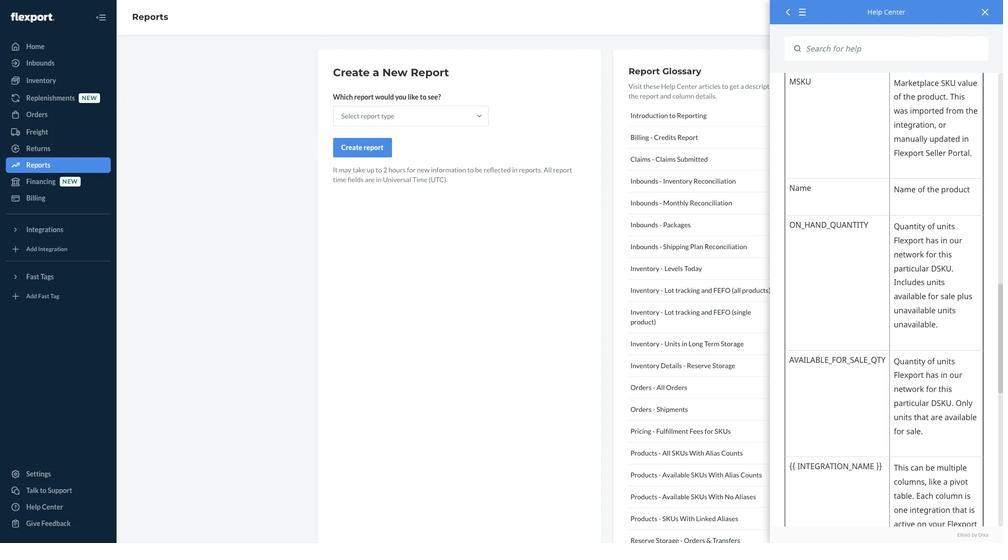 Task type: locate. For each thing, give the bounding box(es) containing it.
to left get
[[722, 82, 728, 90]]

1 vertical spatial lot
[[664, 308, 674, 316]]

1 horizontal spatial in
[[512, 166, 518, 174]]

0 vertical spatial all
[[544, 166, 552, 174]]

1 horizontal spatial a
[[741, 82, 744, 90]]

2 horizontal spatial help
[[867, 7, 882, 17]]

- left units
[[661, 340, 663, 348]]

and for inventory - lot tracking and fefo (single product)
[[701, 308, 712, 316]]

0 horizontal spatial a
[[373, 66, 379, 79]]

- inside products - all skus with alias counts button
[[659, 449, 661, 457]]

inventory for inventory - units in long term storage
[[630, 340, 659, 348]]

term
[[704, 340, 719, 348]]

freight link
[[6, 124, 111, 140]]

products inside products - skus with linked aliases 'button'
[[630, 514, 657, 523]]

1 vertical spatial center
[[677, 82, 697, 90]]

fast left tags
[[26, 273, 39, 281]]

3 products from the top
[[630, 493, 657, 501]]

inbounds down inbounds - packages
[[630, 242, 658, 251]]

0 vertical spatial create
[[333, 66, 370, 79]]

0 vertical spatial reconciliation
[[694, 177, 736, 185]]

- for products - available skus with no aliases
[[659, 493, 661, 501]]

2 products from the top
[[630, 471, 657, 479]]

tracking down inventory - lot tracking and fefo (all products)
[[675, 308, 700, 316]]

- left "shipping"
[[660, 242, 662, 251]]

1 horizontal spatial center
[[677, 82, 697, 90]]

add for add fast tag
[[26, 293, 37, 300]]

fast left tag
[[38, 293, 49, 300]]

1 vertical spatial billing
[[26, 194, 45, 202]]

fulfillment
[[656, 427, 688, 435]]

1 tracking from the top
[[675, 286, 700, 294]]

- up products - skus with linked aliases
[[659, 493, 661, 501]]

claims
[[630, 155, 651, 163], [656, 155, 676, 163]]

reconciliation down the inbounds - inventory reconciliation button
[[690, 199, 732, 207]]

report up see?
[[411, 66, 449, 79]]

- for inventory - lot tracking and fefo (all products)
[[661, 286, 663, 294]]

add
[[26, 246, 37, 253], [26, 293, 37, 300]]

all right reports.
[[544, 166, 552, 174]]

products)
[[742, 286, 771, 294]]

today
[[684, 264, 702, 273]]

billing down "introduction"
[[630, 133, 649, 141]]

add for add integration
[[26, 246, 37, 253]]

reconciliation
[[694, 177, 736, 185], [690, 199, 732, 207], [705, 242, 747, 251]]

0 horizontal spatial alias
[[706, 449, 720, 457]]

integrations button
[[6, 222, 111, 238]]

aliases
[[735, 493, 756, 501], [717, 514, 738, 523]]

report inside button
[[364, 143, 384, 152]]

aliases inside button
[[735, 493, 756, 501]]

center inside visit these help center articles to get a description of the report and column details.
[[677, 82, 697, 90]]

inbounds down claims - claims submitted
[[630, 177, 658, 185]]

billing
[[630, 133, 649, 141], [26, 194, 45, 202]]

- inside inbounds - shipping plan reconciliation button
[[660, 242, 662, 251]]

for right fees at right bottom
[[705, 427, 713, 435]]

pricing - fulfillment fees for skus button
[[628, 421, 787, 443]]

are
[[365, 175, 375, 184]]

- for inventory - units in long term storage
[[661, 340, 663, 348]]

0 horizontal spatial help center
[[26, 503, 63, 511]]

1 vertical spatial aliases
[[717, 514, 738, 523]]

product)
[[630, 318, 656, 326]]

storage right term
[[721, 340, 744, 348]]

counts
[[721, 449, 743, 457], [741, 471, 762, 479]]

- inside inbounds - packages button
[[660, 221, 662, 229]]

- up orders - shipments
[[653, 383, 655, 392]]

and down inventory - lot tracking and fefo (all products) button
[[701, 308, 712, 316]]

add left integration
[[26, 246, 37, 253]]

- down fulfillment
[[659, 449, 661, 457]]

new up the billing link at left top
[[62, 178, 78, 185]]

orders up orders - shipments
[[630, 383, 652, 392]]

help up search search field
[[867, 7, 882, 17]]

report up select report type
[[354, 93, 374, 101]]

inventory down inventory - levels today
[[630, 286, 659, 294]]

0 vertical spatial available
[[662, 471, 690, 479]]

1 vertical spatial add
[[26, 293, 37, 300]]

2 vertical spatial reconciliation
[[705, 242, 747, 251]]

create a new report
[[333, 66, 449, 79]]

1 vertical spatial create
[[341, 143, 362, 152]]

0 vertical spatial storage
[[721, 340, 744, 348]]

talk to support
[[26, 486, 72, 494]]

fefo inside inventory - lot tracking and fefo (single product)
[[713, 308, 731, 316]]

2 available from the top
[[662, 493, 690, 501]]

1 lot from the top
[[664, 286, 674, 294]]

orders for orders - all orders
[[630, 383, 652, 392]]

report down reporting
[[677, 133, 698, 141]]

help center up give feedback
[[26, 503, 63, 511]]

1 vertical spatial fefo
[[713, 308, 731, 316]]

and down the inventory - levels today button
[[701, 286, 712, 294]]

shipping
[[663, 242, 689, 251]]

tracking for (single
[[675, 308, 700, 316]]

- down products - all skus with alias counts
[[659, 471, 661, 479]]

available down products - all skus with alias counts
[[662, 471, 690, 479]]

- inside products - available skus with alias counts button
[[659, 471, 661, 479]]

reports
[[132, 12, 168, 22], [26, 161, 50, 169]]

2 vertical spatial in
[[682, 340, 687, 348]]

0 horizontal spatial report
[[411, 66, 449, 79]]

inbounds up inbounds - packages
[[630, 199, 658, 207]]

inbounds - inventory reconciliation
[[630, 177, 736, 185]]

and inside visit these help center articles to get a description of the report and column details.
[[660, 92, 671, 100]]

1 horizontal spatial reports
[[132, 12, 168, 22]]

products - all skus with alias counts
[[630, 449, 743, 457]]

close navigation image
[[95, 12, 107, 23]]

counts for products - available skus with alias counts
[[741, 471, 762, 479]]

home link
[[6, 39, 111, 54]]

to left 2
[[376, 166, 382, 174]]

0 vertical spatial aliases
[[735, 493, 756, 501]]

0 horizontal spatial reports
[[26, 161, 50, 169]]

inbounds - shipping plan reconciliation button
[[628, 236, 787, 258]]

orders for orders
[[26, 110, 48, 119]]

- inside the inventory - units in long term storage button
[[661, 340, 663, 348]]

2 tracking from the top
[[675, 308, 700, 316]]

available for products - available skus with no aliases
[[662, 493, 690, 501]]

- inside inventory - lot tracking and fefo (all products) button
[[661, 286, 663, 294]]

a
[[373, 66, 379, 79], [741, 82, 744, 90]]

0 vertical spatial a
[[373, 66, 379, 79]]

1 fefo from the top
[[713, 286, 731, 294]]

and inside inventory - lot tracking and fefo (single product)
[[701, 308, 712, 316]]

inbounds down home
[[26, 59, 55, 67]]

- for inventory - levels today
[[661, 264, 663, 273]]

pricing - fulfillment fees for skus
[[630, 427, 731, 435]]

billing inside button
[[630, 133, 649, 141]]

0 horizontal spatial in
[[376, 175, 382, 184]]

products - available skus with alias counts button
[[628, 464, 787, 486]]

inventory left the levels
[[630, 264, 659, 273]]

2 vertical spatial new
[[62, 178, 78, 185]]

report up up
[[364, 143, 384, 152]]

skus inside products - all skus with alias counts button
[[672, 449, 688, 457]]

billing for billing
[[26, 194, 45, 202]]

1 vertical spatial a
[[741, 82, 744, 90]]

2 horizontal spatial report
[[677, 133, 698, 141]]

in right are
[[376, 175, 382, 184]]

skus for products - available skus with no aliases
[[691, 493, 707, 501]]

- left packages
[[660, 221, 662, 229]]

inventory down product)
[[630, 340, 659, 348]]

with
[[689, 449, 704, 457], [708, 471, 723, 479], [708, 493, 723, 501], [680, 514, 695, 523]]

0 vertical spatial for
[[407, 166, 416, 174]]

1 vertical spatial tracking
[[675, 308, 700, 316]]

2 vertical spatial center
[[42, 503, 63, 511]]

- left credits
[[650, 133, 653, 141]]

0 vertical spatial help
[[867, 7, 882, 17]]

- for inventory - lot tracking and fefo (single product)
[[661, 308, 663, 316]]

inbounds for inbounds - shipping plan reconciliation
[[630, 242, 658, 251]]

products - available skus with no aliases
[[630, 493, 756, 501]]

time
[[412, 175, 427, 184]]

all for products
[[662, 449, 670, 457]]

1 vertical spatial and
[[701, 286, 712, 294]]

0 vertical spatial counts
[[721, 449, 743, 457]]

2 lot from the top
[[664, 308, 674, 316]]

inbounds for inbounds - packages
[[630, 221, 658, 229]]

claims down billing - credits report
[[630, 155, 651, 163]]

storage right reserve
[[712, 361, 735, 370]]

1 vertical spatial counts
[[741, 471, 762, 479]]

0 horizontal spatial new
[[62, 178, 78, 185]]

0 horizontal spatial reports link
[[6, 157, 111, 173]]

fast tags
[[26, 273, 54, 281]]

- inside 'products - available skus with no aliases' button
[[659, 493, 661, 501]]

create inside create report button
[[341, 143, 362, 152]]

report down these
[[640, 92, 659, 100]]

report left type
[[361, 112, 380, 120]]

1 vertical spatial fast
[[38, 293, 49, 300]]

for inside the it may take up to 2 hours for new information to be reflected in reports. all report time fields are in universal time (utc).
[[407, 166, 416, 174]]

inbounds
[[26, 59, 55, 67], [630, 177, 658, 185], [630, 199, 658, 207], [630, 221, 658, 229], [630, 242, 658, 251]]

- inside products - skus with linked aliases 'button'
[[659, 514, 661, 523]]

4 products from the top
[[630, 514, 657, 523]]

- right the "pricing"
[[653, 427, 655, 435]]

would
[[375, 93, 394, 101]]

in
[[512, 166, 518, 174], [376, 175, 382, 184], [682, 340, 687, 348]]

2 horizontal spatial in
[[682, 340, 687, 348]]

create for create report
[[341, 143, 362, 152]]

reconciliation down claims - claims submitted 'button'
[[694, 177, 736, 185]]

report inside visit these help center articles to get a description of the report and column details.
[[640, 92, 659, 100]]

1 vertical spatial help
[[661, 82, 675, 90]]

new up 'orders' link
[[82, 94, 97, 102]]

settings
[[26, 470, 51, 478]]

- for inbounds - monthly reconciliation
[[660, 199, 662, 207]]

lot inside inventory - lot tracking and fefo (single product)
[[664, 308, 674, 316]]

storage
[[721, 340, 744, 348], [712, 361, 735, 370]]

1 horizontal spatial help
[[661, 82, 675, 90]]

lot down inventory - levels today
[[664, 286, 674, 294]]

products - all skus with alias counts button
[[628, 443, 787, 464]]

inventory up replenishments
[[26, 76, 56, 85]]

fefo
[[713, 286, 731, 294], [713, 308, 731, 316]]

alias down pricing - fulfillment fees for skus button
[[706, 449, 720, 457]]

type
[[381, 112, 394, 120]]

inventory up the monthly
[[663, 177, 692, 185]]

- inside inventory - lot tracking and fefo (single product)
[[661, 308, 663, 316]]

you
[[395, 93, 406, 101]]

- for products - available skus with alias counts
[[659, 471, 661, 479]]

- down inventory - levels today
[[661, 286, 663, 294]]

1 horizontal spatial new
[[82, 94, 97, 102]]

aliases right no
[[735, 493, 756, 501]]

0 vertical spatial new
[[82, 94, 97, 102]]

new for replenishments
[[82, 94, 97, 102]]

help center up search search field
[[867, 7, 905, 17]]

- inside pricing - fulfillment fees for skus button
[[653, 427, 655, 435]]

- inside the inventory - levels today button
[[661, 264, 663, 273]]

create up may
[[341, 143, 362, 152]]

0 vertical spatial billing
[[630, 133, 649, 141]]

all down fulfillment
[[662, 449, 670, 457]]

0 horizontal spatial claims
[[630, 155, 651, 163]]

report for create report
[[364, 143, 384, 152]]

inbounds link
[[6, 55, 111, 71]]

reconciliation for inbounds - inventory reconciliation
[[694, 177, 736, 185]]

tracking
[[675, 286, 700, 294], [675, 308, 700, 316]]

feedback
[[41, 519, 71, 528]]

inventory for inventory - levels today
[[630, 264, 659, 273]]

skus down "orders - shipments" button
[[715, 427, 731, 435]]

add down 'fast tags'
[[26, 293, 37, 300]]

reconciliation inside the inbounds - inventory reconciliation button
[[694, 177, 736, 185]]

orders up the "pricing"
[[630, 405, 652, 413]]

2 add from the top
[[26, 293, 37, 300]]

2 vertical spatial help
[[26, 503, 41, 511]]

fast inside add fast tag link
[[38, 293, 49, 300]]

introduction to reporting button
[[628, 105, 787, 127]]

inventory
[[26, 76, 56, 85], [663, 177, 692, 185], [630, 264, 659, 273], [630, 286, 659, 294], [630, 308, 659, 316], [630, 340, 659, 348], [630, 361, 659, 370]]

report up these
[[628, 66, 660, 77]]

center up search search field
[[884, 7, 905, 17]]

(all
[[732, 286, 741, 294]]

give
[[26, 519, 40, 528]]

a left new
[[373, 66, 379, 79]]

1 horizontal spatial alias
[[725, 471, 739, 479]]

1 horizontal spatial claims
[[656, 155, 676, 163]]

with left no
[[708, 493, 723, 501]]

alias up no
[[725, 471, 739, 479]]

1 vertical spatial all
[[657, 383, 665, 392]]

skus inside products - available skus with alias counts button
[[691, 471, 707, 479]]

inbounds for inbounds
[[26, 59, 55, 67]]

report for select report type
[[361, 112, 380, 120]]

0 vertical spatial fast
[[26, 273, 39, 281]]

- right the details
[[683, 361, 686, 370]]

1 vertical spatial help center
[[26, 503, 63, 511]]

inventory for inventory
[[26, 76, 56, 85]]

help down report glossary
[[661, 82, 675, 90]]

- down billing - credits report
[[652, 155, 654, 163]]

fefo for (all
[[713, 286, 731, 294]]

skus inside 'products - available skus with no aliases' button
[[691, 493, 707, 501]]

it
[[333, 166, 338, 174]]

products inside products - all skus with alias counts button
[[630, 449, 657, 457]]

pricing
[[630, 427, 651, 435]]

- left the monthly
[[660, 199, 662, 207]]

1 available from the top
[[662, 471, 690, 479]]

a right get
[[741, 82, 744, 90]]

information
[[431, 166, 466, 174]]

fefo left (all
[[713, 286, 731, 294]]

- left shipments
[[653, 405, 655, 413]]

new inside the it may take up to 2 hours for new information to be reflected in reports. all report time fields are in universal time (utc).
[[417, 166, 430, 174]]

these
[[643, 82, 660, 90]]

for up time
[[407, 166, 416, 174]]

tracking down today
[[675, 286, 700, 294]]

support
[[48, 486, 72, 494]]

reconciliation down inbounds - packages button
[[705, 242, 747, 251]]

0 vertical spatial reports link
[[132, 12, 168, 22]]

inventory up orders - all orders
[[630, 361, 659, 370]]

billing link
[[6, 190, 111, 206]]

aliases right linked
[[717, 514, 738, 523]]

center down talk to support
[[42, 503, 63, 511]]

with inside 'button'
[[680, 514, 695, 523]]

in left reports.
[[512, 166, 518, 174]]

2
[[383, 166, 387, 174]]

reports.
[[519, 166, 542, 174]]

all up orders - shipments
[[657, 383, 665, 392]]

- for billing - credits report
[[650, 133, 653, 141]]

- inside 'billing - credits report' button
[[650, 133, 653, 141]]

1 horizontal spatial help center
[[867, 7, 905, 17]]

a inside visit these help center articles to get a description of the report and column details.
[[741, 82, 744, 90]]

1 vertical spatial reconciliation
[[690, 199, 732, 207]]

with for products - all skus with alias counts
[[689, 449, 704, 457]]

orders
[[26, 110, 48, 119], [630, 383, 652, 392], [666, 383, 687, 392], [630, 405, 652, 413]]

0 vertical spatial fefo
[[713, 286, 731, 294]]

center
[[884, 7, 905, 17], [677, 82, 697, 90], [42, 503, 63, 511]]

tracking inside inventory - lot tracking and fefo (single product)
[[675, 308, 700, 316]]

- for inbounds - shipping plan reconciliation
[[660, 242, 662, 251]]

- inside orders - all orders button
[[653, 383, 655, 392]]

with left linked
[[680, 514, 695, 523]]

claims down credits
[[656, 155, 676, 163]]

inventory inside inventory - lot tracking and fefo (single product)
[[630, 308, 659, 316]]

2 vertical spatial all
[[662, 449, 670, 457]]

1 horizontal spatial reports link
[[132, 12, 168, 22]]

1 vertical spatial new
[[417, 166, 430, 174]]

reconciliation inside inbounds - monthly reconciliation button
[[690, 199, 732, 207]]

- left the levels
[[661, 264, 663, 273]]

- for orders - all orders
[[653, 383, 655, 392]]

all inside the it may take up to 2 hours for new information to be reflected in reports. all report time fields are in universal time (utc).
[[544, 166, 552, 174]]

report inside the it may take up to 2 hours for new information to be reflected in reports. all report time fields are in universal time (utc).
[[553, 166, 572, 174]]

0 horizontal spatial billing
[[26, 194, 45, 202]]

linked
[[696, 514, 716, 523]]

fast
[[26, 273, 39, 281], [38, 293, 49, 300]]

2 fefo from the top
[[713, 308, 731, 316]]

new
[[82, 94, 97, 102], [417, 166, 430, 174], [62, 178, 78, 185]]

0 vertical spatial tracking
[[675, 286, 700, 294]]

with for products - available skus with no aliases
[[708, 493, 723, 501]]

for
[[407, 166, 416, 174], [705, 427, 713, 435]]

with for products - available skus with alias counts
[[708, 471, 723, 479]]

1 vertical spatial storage
[[712, 361, 735, 370]]

skus down products - available skus with alias counts
[[691, 493, 707, 501]]

products inside 'products - available skus with no aliases' button
[[630, 493, 657, 501]]

in inside button
[[682, 340, 687, 348]]

0 vertical spatial reports
[[132, 12, 168, 22]]

in left 'long'
[[682, 340, 687, 348]]

skus down "pricing - fulfillment fees for skus"
[[672, 449, 688, 457]]

aliases inside 'button'
[[717, 514, 738, 523]]

1 vertical spatial in
[[376, 175, 382, 184]]

0 vertical spatial and
[[660, 92, 671, 100]]

dixa
[[978, 531, 988, 538]]

0 horizontal spatial for
[[407, 166, 416, 174]]

and
[[660, 92, 671, 100], [701, 286, 712, 294], [701, 308, 712, 316]]

Search search field
[[801, 36, 988, 61]]

- inside the inbounds - inventory reconciliation button
[[660, 177, 662, 185]]

skus for products - available skus with alias counts
[[691, 471, 707, 479]]

and left column
[[660, 92, 671, 100]]

1 vertical spatial available
[[662, 493, 690, 501]]

inbounds - inventory reconciliation button
[[628, 170, 787, 192]]

1 horizontal spatial billing
[[630, 133, 649, 141]]

orders - all orders
[[630, 383, 687, 392]]

1 vertical spatial for
[[705, 427, 713, 435]]

1 horizontal spatial for
[[705, 427, 713, 435]]

1 vertical spatial alias
[[725, 471, 739, 479]]

0 vertical spatial lot
[[664, 286, 674, 294]]

1 products from the top
[[630, 449, 657, 457]]

reserve
[[687, 361, 711, 370]]

reconciliation inside inbounds - shipping plan reconciliation button
[[705, 242, 747, 251]]

- inside "orders - shipments" button
[[653, 405, 655, 413]]

2 vertical spatial and
[[701, 308, 712, 316]]

- down products - available skus with no aliases
[[659, 514, 661, 523]]

report right reports.
[[553, 166, 572, 174]]

lot for inventory - lot tracking and fefo (single product)
[[664, 308, 674, 316]]

no
[[725, 493, 734, 501]]

inventory up product)
[[630, 308, 659, 316]]

get
[[730, 82, 739, 90]]

2 horizontal spatial new
[[417, 166, 430, 174]]

skus down products - available skus with no aliases
[[662, 514, 679, 523]]

fefo left (single
[[713, 308, 731, 316]]

inbounds - shipping plan reconciliation
[[630, 242, 747, 251]]

report inside button
[[677, 133, 698, 141]]

tags
[[41, 273, 54, 281]]

- inside claims - claims submitted 'button'
[[652, 155, 654, 163]]

1 add from the top
[[26, 246, 37, 253]]

orders for orders - shipments
[[630, 405, 652, 413]]

2 horizontal spatial center
[[884, 7, 905, 17]]

0 vertical spatial alias
[[706, 449, 720, 457]]

0 vertical spatial in
[[512, 166, 518, 174]]

new up time
[[417, 166, 430, 174]]

create up which
[[333, 66, 370, 79]]

1 vertical spatial reports
[[26, 161, 50, 169]]

0 vertical spatial help center
[[867, 7, 905, 17]]

products inside products - available skus with alias counts button
[[630, 471, 657, 479]]

inventory for inventory - lot tracking and fefo (single product)
[[630, 308, 659, 316]]

inventory - units in long term storage
[[630, 340, 744, 348]]

0 vertical spatial add
[[26, 246, 37, 253]]

- inside inbounds - monthly reconciliation button
[[660, 199, 662, 207]]

with down products - all skus with alias counts button
[[708, 471, 723, 479]]

inventory - levels today button
[[628, 258, 787, 280]]

with down fees at right bottom
[[689, 449, 704, 457]]

skus up products - available skus with no aliases
[[691, 471, 707, 479]]

center up column
[[677, 82, 697, 90]]

monthly
[[663, 199, 689, 207]]



Task type: describe. For each thing, give the bounding box(es) containing it.
and for inventory - lot tracking and fefo (all products)
[[701, 286, 712, 294]]

help inside visit these help center articles to get a description of the report and column details.
[[661, 82, 675, 90]]

to right 'talk'
[[40, 486, 46, 494]]

orders link
[[6, 107, 111, 122]]

freight
[[26, 128, 48, 136]]

skus inside products - skus with linked aliases 'button'
[[662, 514, 679, 523]]

inventory - units in long term storage button
[[628, 333, 787, 355]]

inbounds - packages
[[630, 221, 691, 229]]

inventory for inventory - lot tracking and fefo (all products)
[[630, 286, 659, 294]]

fast inside 'fast tags' dropdown button
[[26, 273, 39, 281]]

talk
[[26, 486, 39, 494]]

add fast tag link
[[6, 289, 111, 304]]

details
[[661, 361, 682, 370]]

2 claims from the left
[[656, 155, 676, 163]]

hours
[[389, 166, 406, 174]]

to left reporting
[[669, 111, 676, 119]]

returns
[[26, 144, 50, 153]]

- inside inventory details - reserve storage button
[[683, 361, 686, 370]]

claims - claims submitted
[[630, 155, 708, 163]]

articles
[[699, 82, 721, 90]]

create report button
[[333, 138, 392, 157]]

1 claims from the left
[[630, 155, 651, 163]]

- for inbounds - packages
[[660, 221, 662, 229]]

(utc).
[[429, 175, 448, 184]]

settings link
[[6, 466, 111, 482]]

universal
[[383, 175, 411, 184]]

lot for inventory - lot tracking and fefo (all products)
[[664, 286, 674, 294]]

products for products - available skus with alias counts
[[630, 471, 657, 479]]

inbounds for inbounds - monthly reconciliation
[[630, 199, 658, 207]]

products - available skus with no aliases button
[[628, 486, 787, 508]]

financing
[[26, 177, 56, 186]]

orders - shipments
[[630, 405, 688, 413]]

up
[[367, 166, 374, 174]]

billing for billing - credits report
[[630, 133, 649, 141]]

elevio by dixa link
[[784, 531, 988, 538]]

glossary
[[662, 66, 701, 77]]

products for products - skus with linked aliases
[[630, 514, 657, 523]]

report for which report would you like to see?
[[354, 93, 374, 101]]

long
[[689, 340, 703, 348]]

fields
[[348, 175, 364, 184]]

add integration link
[[6, 241, 111, 257]]

alias for products - available skus with alias counts
[[725, 471, 739, 479]]

orders - shipments button
[[628, 399, 787, 421]]

inbounds - monthly reconciliation
[[630, 199, 732, 207]]

products - skus with linked aliases button
[[628, 508, 787, 530]]

all for orders
[[657, 383, 665, 392]]

report for create a new report
[[411, 66, 449, 79]]

may
[[339, 166, 351, 174]]

- for products - skus with linked aliases
[[659, 514, 661, 523]]

available for products - available skus with alias counts
[[662, 471, 690, 479]]

see?
[[428, 93, 441, 101]]

inventory details - reserve storage button
[[628, 355, 787, 377]]

alias for products - all skus with alias counts
[[706, 449, 720, 457]]

create for create a new report
[[333, 66, 370, 79]]

add fast tag
[[26, 293, 59, 300]]

the
[[628, 92, 638, 100]]

to left be
[[467, 166, 474, 174]]

claims - claims submitted button
[[628, 149, 787, 170]]

- for products - all skus with alias counts
[[659, 449, 661, 457]]

fast tags button
[[6, 269, 111, 285]]

0 horizontal spatial center
[[42, 503, 63, 511]]

new for financing
[[62, 178, 78, 185]]

take
[[353, 166, 366, 174]]

units
[[664, 340, 680, 348]]

packages
[[663, 221, 691, 229]]

- for pricing - fulfillment fees for skus
[[653, 427, 655, 435]]

replenishments
[[26, 94, 75, 102]]

for inside button
[[705, 427, 713, 435]]

inbounds for inbounds - inventory reconciliation
[[630, 177, 658, 185]]

of
[[780, 82, 786, 90]]

report for billing - credits report
[[677, 133, 698, 141]]

counts for products - all skus with alias counts
[[721, 449, 743, 457]]

by
[[972, 531, 977, 538]]

0 horizontal spatial help
[[26, 503, 41, 511]]

1 vertical spatial reports link
[[6, 157, 111, 173]]

inventory link
[[6, 73, 111, 88]]

give feedback button
[[6, 516, 111, 531]]

like
[[408, 93, 419, 101]]

orders up shipments
[[666, 383, 687, 392]]

give feedback
[[26, 519, 71, 528]]

it may take up to 2 hours for new information to be reflected in reports. all report time fields are in universal time (utc).
[[333, 166, 572, 184]]

tracking for (all
[[675, 286, 700, 294]]

skus inside pricing - fulfillment fees for skus button
[[715, 427, 731, 435]]

inbounds - monthly reconciliation button
[[628, 192, 787, 214]]

orders - all orders button
[[628, 377, 787, 399]]

to right like
[[420, 93, 426, 101]]

returns link
[[6, 141, 111, 156]]

- for claims - claims submitted
[[652, 155, 654, 163]]

- for orders - shipments
[[653, 405, 655, 413]]

inventory for inventory details - reserve storage
[[630, 361, 659, 370]]

reflected
[[484, 166, 511, 174]]

shipments
[[657, 405, 688, 413]]

billing - credits report
[[630, 133, 698, 141]]

select
[[341, 112, 359, 120]]

add integration
[[26, 246, 67, 253]]

which report would you like to see?
[[333, 93, 441, 101]]

- for inbounds - inventory reconciliation
[[660, 177, 662, 185]]

inbounds - packages button
[[628, 214, 787, 236]]

flexport logo image
[[11, 12, 54, 22]]

products - skus with linked aliases
[[630, 514, 738, 523]]

elevio
[[957, 531, 970, 538]]

products for products - all skus with alias counts
[[630, 449, 657, 457]]

skus for products - all skus with alias counts
[[672, 449, 688, 457]]

1 horizontal spatial report
[[628, 66, 660, 77]]

introduction
[[630, 111, 668, 119]]

0 vertical spatial center
[[884, 7, 905, 17]]

fefo for (single
[[713, 308, 731, 316]]

tag
[[50, 293, 59, 300]]

create report
[[341, 143, 384, 152]]

reconciliation for inbounds - monthly reconciliation
[[690, 199, 732, 207]]

which
[[333, 93, 353, 101]]

details.
[[696, 92, 717, 100]]

products for products - available skus with no aliases
[[630, 493, 657, 501]]

fees
[[690, 427, 703, 435]]

to inside visit these help center articles to get a description of the report and column details.
[[722, 82, 728, 90]]

products - available skus with alias counts
[[630, 471, 762, 479]]

description
[[745, 82, 779, 90]]

home
[[26, 42, 45, 51]]

levels
[[664, 264, 683, 273]]

introduction to reporting
[[630, 111, 707, 119]]

elevio by dixa
[[957, 531, 988, 538]]

integrations
[[26, 225, 63, 234]]

time
[[333, 175, 346, 184]]

reporting
[[677, 111, 707, 119]]

talk to support button
[[6, 483, 111, 498]]

(single
[[732, 308, 751, 316]]



Task type: vqa. For each thing, say whether or not it's contained in the screenshot.
"With" related to Products - All SKUs With Alias Counts
yes



